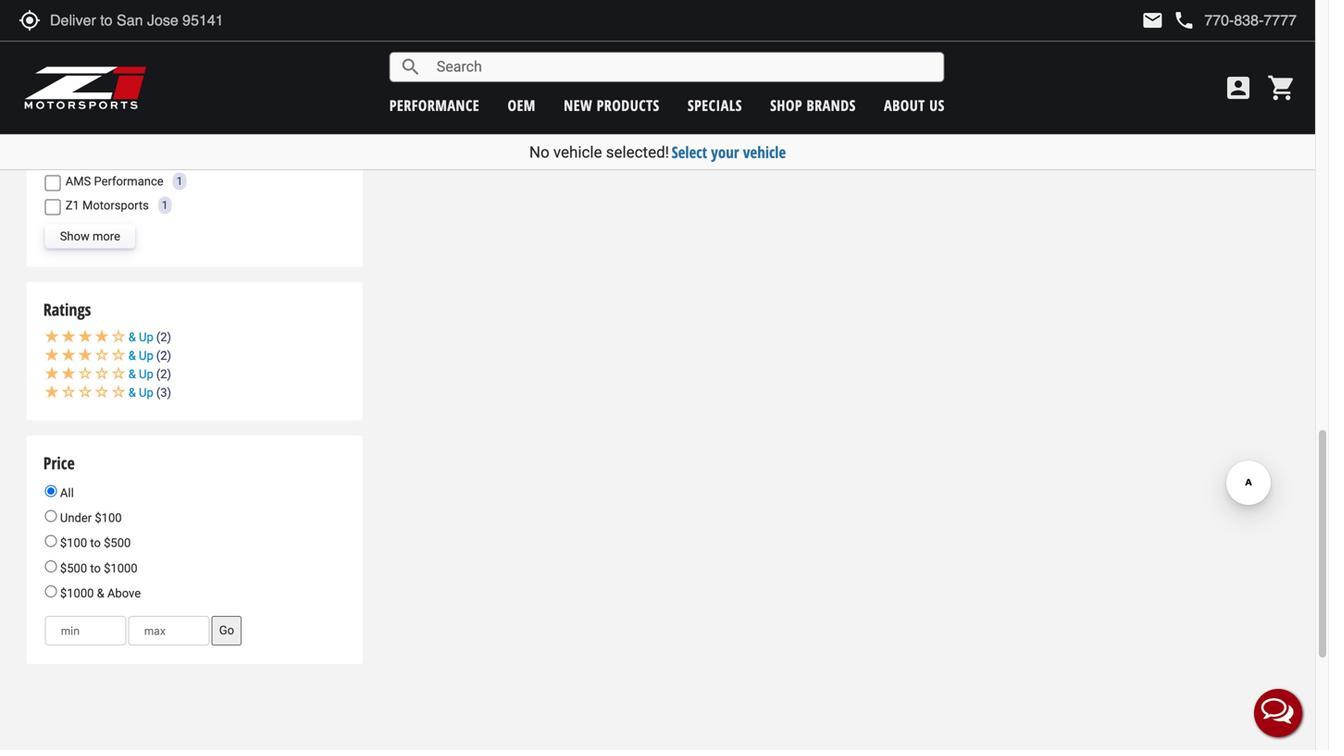 Task type: describe. For each thing, give the bounding box(es) containing it.
about us
[[884, 95, 945, 115]]

no
[[529, 143, 550, 162]]

products
[[597, 95, 660, 115]]

new
[[564, 95, 593, 115]]

mail phone
[[1142, 9, 1195, 31]]

stillen
[[65, 126, 98, 140]]

new products link
[[564, 95, 660, 115]]

$100 to $500
[[57, 537, 131, 551]]

shop brands link
[[770, 95, 856, 115]]

performance
[[94, 174, 164, 188]]

phone link
[[1173, 9, 1297, 31]]

ratings
[[43, 298, 91, 321]]

to for $100
[[90, 537, 101, 551]]

1 horizontal spatial $1000
[[104, 562, 138, 576]]

1 2 from the top
[[160, 330, 167, 344]]

account_box link
[[1219, 73, 1258, 103]]

$500 to $1000
[[57, 562, 138, 576]]

3
[[160, 386, 167, 400]]

motorsports
[[82, 198, 149, 212]]

my_location
[[19, 9, 41, 31]]

no vehicle selected! select your vehicle
[[529, 142, 786, 163]]

above
[[107, 587, 141, 601]]

brand
[[43, 22, 82, 44]]

select
[[672, 142, 707, 163]]

1 for motorsports
[[162, 199, 168, 212]]

max number field
[[128, 616, 210, 646]]

Search search field
[[422, 53, 944, 81]]

under
[[60, 512, 92, 525]]

mail link
[[1142, 9, 1164, 31]]

us
[[929, 95, 945, 115]]

price
[[43, 452, 75, 475]]

specials
[[688, 95, 742, 115]]

oem
[[508, 95, 536, 115]]

phone
[[1173, 9, 1195, 31]]

1 vertical spatial $500
[[60, 562, 87, 576]]

1 for performance
[[176, 175, 183, 188]]

shop brands
[[770, 95, 856, 115]]

3 & up 2 from the top
[[128, 367, 167, 381]]

brands
[[807, 95, 856, 115]]

ams
[[65, 174, 91, 188]]

specials link
[[688, 95, 742, 115]]

shopping_cart
[[1267, 73, 1297, 103]]

account_box
[[1224, 73, 1253, 103]]

2 2 from the top
[[160, 349, 167, 363]]

1 horizontal spatial vehicle
[[743, 142, 786, 163]]

6
[[115, 55, 121, 68]]

shop
[[770, 95, 803, 115]]

show more
[[60, 229, 120, 243]]

1 vertical spatial $1000
[[60, 587, 94, 601]]

about us link
[[884, 95, 945, 115]]

new products
[[564, 95, 660, 115]]

oem link
[[508, 95, 536, 115]]

go
[[219, 624, 234, 638]]

4 for infiniti
[[111, 103, 118, 116]]

performance
[[389, 95, 480, 115]]

4 for greddy
[[116, 79, 122, 92]]

3 2 from the top
[[160, 367, 167, 381]]



Task type: locate. For each thing, give the bounding box(es) containing it.
1
[[176, 175, 183, 188], [162, 199, 168, 212]]

4 down 6
[[116, 79, 122, 92]]

$500
[[104, 537, 131, 551], [60, 562, 87, 576]]

1 vertical spatial 4
[[111, 103, 118, 116]]

None radio
[[45, 486, 57, 498], [45, 561, 57, 573], [45, 586, 57, 598], [45, 486, 57, 498], [45, 561, 57, 573], [45, 586, 57, 598]]

1 down performance
[[162, 199, 168, 212]]

to for $500
[[90, 562, 101, 576]]

2 vertical spatial & up 2
[[128, 367, 167, 381]]

1 horizontal spatial $100
[[95, 512, 122, 525]]

to
[[90, 537, 101, 551], [90, 562, 101, 576]]

4 up from the top
[[139, 386, 153, 400]]

1 right performance
[[176, 175, 183, 188]]

2 & up 2 from the top
[[128, 349, 167, 363]]

0 horizontal spatial $1000
[[60, 587, 94, 601]]

& up 3
[[128, 386, 167, 400]]

z1 motorsports logo image
[[23, 65, 148, 111]]

$100 up $100 to $500
[[95, 512, 122, 525]]

min number field
[[45, 616, 127, 646]]

0 vertical spatial $100
[[95, 512, 122, 525]]

select your vehicle link
[[672, 142, 786, 163]]

1 vertical spatial to
[[90, 562, 101, 576]]

all
[[57, 487, 74, 500]]

$500 down $100 to $500
[[60, 562, 87, 576]]

performance link
[[389, 95, 480, 115]]

2 to from the top
[[90, 562, 101, 576]]

0 horizontal spatial 1
[[162, 199, 168, 212]]

vehicle inside no vehicle selected! select your vehicle
[[553, 143, 602, 162]]

None radio
[[45, 511, 57, 523], [45, 536, 57, 548], [45, 511, 57, 523], [45, 536, 57, 548]]

1 vertical spatial & up 2
[[128, 349, 167, 363]]

$100 down under
[[60, 537, 87, 551]]

1 vertical spatial 2
[[160, 349, 167, 363]]

your
[[711, 142, 739, 163]]

0 vertical spatial 4
[[116, 79, 122, 92]]

selected!
[[606, 143, 669, 162]]

1 & up 2 from the top
[[128, 330, 167, 344]]

0 vertical spatial 1
[[176, 175, 183, 188]]

under  $100
[[57, 512, 122, 525]]

1 vertical spatial $100
[[60, 537, 87, 551]]

z1 motorsports
[[65, 198, 149, 212]]

4 right stillen
[[111, 127, 118, 140]]

1 up from the top
[[139, 330, 153, 344]]

vehicle
[[743, 142, 786, 163], [553, 143, 602, 162]]

show more button
[[45, 225, 135, 249]]

$500 up $500 to $1000
[[104, 537, 131, 551]]

0 vertical spatial $1000
[[104, 562, 138, 576]]

search
[[400, 56, 422, 78]]

seibon
[[65, 54, 102, 68]]

0 horizontal spatial $500
[[60, 562, 87, 576]]

vehicle right your
[[743, 142, 786, 163]]

greddy
[[65, 78, 103, 92]]

0 vertical spatial & up 2
[[128, 330, 167, 344]]

go button
[[212, 616, 242, 646]]

0 horizontal spatial $100
[[60, 537, 87, 551]]

up
[[139, 330, 153, 344], [139, 349, 153, 363], [139, 367, 153, 381], [139, 386, 153, 400]]

0 horizontal spatial vehicle
[[553, 143, 602, 162]]

0 vertical spatial to
[[90, 537, 101, 551]]

vehicle right no
[[553, 143, 602, 162]]

more
[[93, 229, 120, 243]]

4 right infiniti
[[111, 103, 118, 116]]

$1000 down $500 to $1000
[[60, 587, 94, 601]]

2 vertical spatial 4
[[111, 127, 118, 140]]

ams performance
[[65, 174, 164, 188]]

& up 2
[[128, 330, 167, 344], [128, 349, 167, 363], [128, 367, 167, 381]]

$1000
[[104, 562, 138, 576], [60, 587, 94, 601]]

$1000 up above
[[104, 562, 138, 576]]

$100
[[95, 512, 122, 525], [60, 537, 87, 551]]

show
[[60, 229, 90, 243]]

mail
[[1142, 9, 1164, 31]]

shopping_cart link
[[1263, 73, 1297, 103]]

&
[[128, 330, 136, 344], [128, 349, 136, 363], [128, 367, 136, 381], [128, 386, 136, 400], [97, 587, 104, 601]]

3 up from the top
[[139, 367, 153, 381]]

0 vertical spatial 2
[[160, 330, 167, 344]]

to up $500 to $1000
[[90, 537, 101, 551]]

2
[[160, 330, 167, 344], [160, 349, 167, 363], [160, 367, 167, 381]]

about
[[884, 95, 925, 115]]

2 up from the top
[[139, 349, 153, 363]]

z1
[[65, 198, 79, 212]]

1 horizontal spatial 1
[[176, 175, 183, 188]]

2 vertical spatial 2
[[160, 367, 167, 381]]

1 to from the top
[[90, 537, 101, 551]]

to down $100 to $500
[[90, 562, 101, 576]]

1 horizontal spatial $500
[[104, 537, 131, 551]]

$1000 & above
[[57, 587, 141, 601]]

0 vertical spatial $500
[[104, 537, 131, 551]]

None checkbox
[[45, 55, 61, 71], [45, 79, 61, 95], [45, 200, 61, 215], [45, 55, 61, 71], [45, 79, 61, 95], [45, 200, 61, 215]]

4 for stillen
[[111, 127, 118, 140]]

infiniti
[[65, 102, 98, 116]]

4
[[116, 79, 122, 92], [111, 103, 118, 116], [111, 127, 118, 140]]

None checkbox
[[45, 103, 61, 119], [45, 127, 61, 143], [45, 175, 61, 191], [45, 103, 61, 119], [45, 127, 61, 143], [45, 175, 61, 191]]

1 vertical spatial 1
[[162, 199, 168, 212]]



Task type: vqa. For each thing, say whether or not it's contained in the screenshot.
$100's to
yes



